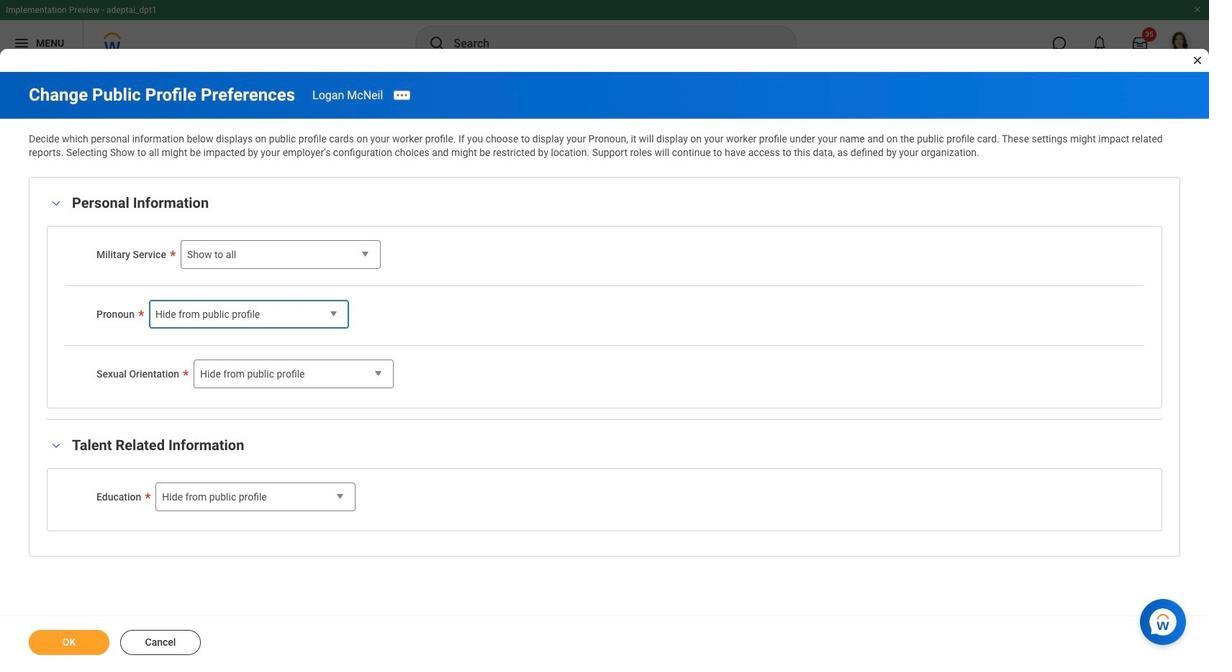Task type: vqa. For each thing, say whether or not it's contained in the screenshot.
chevron right image in the Add Goal To Employees "link"
no



Task type: locate. For each thing, give the bounding box(es) containing it.
profile logan mcneil element
[[1160, 27, 1201, 59]]

dialog
[[0, 0, 1209, 669]]

main content
[[0, 72, 1209, 669]]

1 vertical spatial group
[[47, 434, 1162, 532]]

1 group from the top
[[47, 191, 1162, 408]]

0 vertical spatial group
[[47, 191, 1162, 408]]

close environment banner image
[[1193, 5, 1202, 14]]

banner
[[0, 0, 1209, 66]]

inbox large image
[[1133, 36, 1147, 50]]

group
[[47, 191, 1162, 408], [47, 434, 1162, 532]]

chevron down image
[[48, 441, 65, 451]]



Task type: describe. For each thing, give the bounding box(es) containing it.
notifications large image
[[1093, 36, 1107, 50]]

chevron down image
[[48, 199, 65, 209]]

close change public profile preferences image
[[1192, 55, 1203, 66]]

search image
[[428, 35, 445, 52]]

2 group from the top
[[47, 434, 1162, 532]]

logan mcneil element
[[312, 88, 383, 102]]

workday assistant region
[[1140, 594, 1192, 646]]



